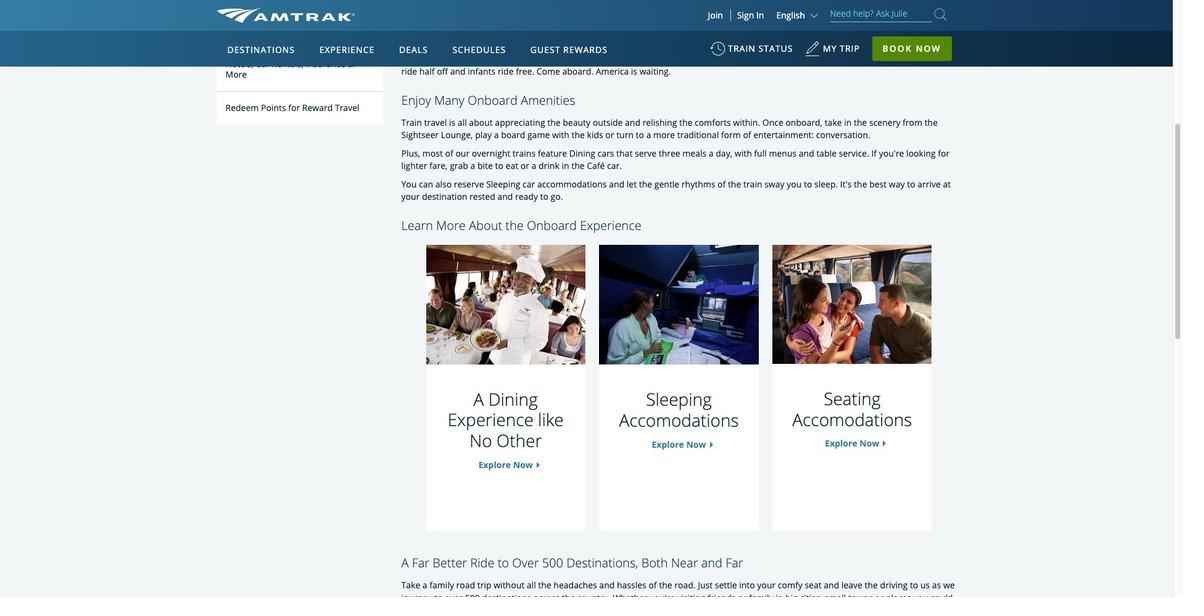 Task type: locate. For each thing, give the bounding box(es) containing it.
1 horizontal spatial family
[[597, 40, 621, 52]]

far up settle
[[726, 555, 744, 572]]

as right us
[[933, 580, 942, 592]]

experience
[[320, 44, 375, 56], [580, 217, 642, 234], [448, 408, 534, 432]]

0 vertical spatial your
[[576, 40, 594, 52]]

day,
[[716, 147, 733, 159]]

Please enter your search item search field
[[831, 6, 932, 22]]

in up conversation. at the top of the page
[[845, 116, 852, 128]]

2 vertical spatial experience
[[448, 408, 534, 432]]

a up journey
[[423, 580, 428, 592]]

in inside plus, most of our overnight trains feature dining cars that serve three meals a day, with full menus and table service. if you're looking for lighter fare, grab a bite to eat or a drink in the café car.
[[562, 160, 569, 171]]

0 horizontal spatial for
[[288, 102, 300, 113]]

0 vertical spatial experience
[[320, 44, 375, 56]]

can
[[419, 178, 433, 190]]

for right points
[[288, 102, 300, 113]]

0 horizontal spatial kids
[[587, 129, 604, 141]]

of inside the you can also reserve sleeping car accommodations and let the gentle rhythms of the train sway you to sleep. it's the best way to arrive at your destination rested and ready to go.
[[718, 178, 726, 190]]

in inside train travel is all about appreciating the beauty outside and relishing the comforts within. once onboard, take in the scenery from the sightseer lounge, play a board game with the kids or turn to a more traditional form of entertainment: conversation.
[[845, 116, 852, 128]]

a for far
[[402, 555, 409, 572]]

with inside plus, most of our overnight trains feature dining cars that serve three meals a day, with full menus and table service. if you're looking for lighter fare, grab a bite to eat or a drink in the café car.
[[735, 147, 752, 159]]

to right my
[[838, 40, 846, 52]]

explore down sleeping accomodations
[[652, 439, 684, 450]]

the right 'let'
[[639, 178, 653, 190]]

room
[[698, 40, 720, 52]]

the inside "explore america with amtrak. on the train, your family will have plenty of room to spread out and relax. not to mention a spectacular view of america's rolling prairies, towering mountains, expansive national parks and bustling metropolises. and as always, kids ages 2 - 12 ride half off and infants ride free. come aboard. america is waiting."
[[537, 40, 550, 52]]

0 horizontal spatial 500
[[465, 592, 480, 598]]

with inside "explore america with amtrak. on the train, your family will have plenty of room to spread out and relax. not to mention a spectacular view of america's rolling prairies, towering mountains, expansive national parks and bustling metropolises. and as always, kids ages 2 - 12 ride half off and infants ride free. come aboard. america is waiting."
[[469, 40, 487, 52]]

0 horizontal spatial family
[[430, 580, 454, 592]]

the up across
[[538, 580, 552, 592]]

kids
[[894, 53, 910, 65], [587, 129, 604, 141]]

2 vertical spatial family
[[749, 592, 774, 598]]

500 inside take a family road trip without all the headaches and hassles of the road. just settle into your comfy seat and leave the driving to us as we journey to over 500 destinations across the country. whether you're visiting friends or family in big cities, small towns or places you coul
[[465, 592, 480, 598]]

you're inside take a family road trip without all the headaches and hassles of the road. just settle into your comfy seat and leave the driving to us as we journey to over 500 destinations across the country. whether you're visiting friends or family in big cities, small towns or places you coul
[[650, 592, 675, 598]]

1 vertical spatial kids
[[587, 129, 604, 141]]

to left the go.
[[540, 191, 549, 202]]

0 vertical spatial you
[[787, 178, 802, 190]]

explore
[[402, 40, 432, 52], [825, 438, 858, 450], [652, 439, 684, 450], [479, 459, 511, 471]]

three
[[659, 147, 681, 159]]

on
[[523, 40, 535, 52]]

0 horizontal spatial all
[[458, 116, 467, 128]]

1 horizontal spatial america
[[596, 65, 629, 77]]

in inside take a family road trip without all the headaches and hassles of the road. just settle into your comfy seat and leave the driving to us as we journey to over 500 destinations across the country. whether you're visiting friends or family in big cities, small towns or places you coul
[[776, 592, 784, 598]]

explore now link down seating accomodations
[[825, 438, 880, 450]]

0 vertical spatial kids
[[894, 53, 910, 65]]

you're down road.
[[650, 592, 675, 598]]

the
[[537, 40, 550, 52], [548, 116, 561, 128], [680, 116, 693, 128], [854, 116, 868, 128], [925, 116, 938, 128], [572, 129, 585, 141], [572, 160, 585, 171], [639, 178, 653, 190], [728, 178, 742, 190], [854, 178, 868, 190], [506, 217, 524, 234], [538, 580, 552, 592], [659, 580, 673, 592], [865, 580, 878, 592], [562, 592, 575, 598]]

guest rewards
[[531, 44, 608, 56]]

your inside the you can also reserve sleeping car accommodations and let the gentle rhythms of the train sway you to sleep. it's the best way to arrive at your destination rested and ready to go.
[[402, 191, 420, 202]]

feature
[[538, 147, 567, 159]]

banner containing join
[[0, 0, 1173, 285]]

points
[[261, 102, 286, 113]]

join
[[708, 9, 723, 21]]

let
[[627, 178, 637, 190]]

1 horizontal spatial your
[[576, 40, 594, 52]]

0 horizontal spatial your
[[402, 191, 420, 202]]

explore for sleeping accomodations
[[652, 439, 684, 450]]

of right hassles
[[649, 580, 657, 592]]

or down 'outside'
[[606, 129, 614, 141]]

or
[[606, 129, 614, 141], [521, 160, 530, 171], [738, 592, 747, 598], [875, 592, 884, 598]]

train status link
[[711, 37, 793, 67]]

0 horizontal spatial you're
[[650, 592, 675, 598]]

for inside plus, most of our overnight trains feature dining cars that serve three meals a day, with full menus and table service. if you're looking for lighter fare, grab a bite to eat or a drink in the café car.
[[938, 147, 950, 159]]

seating
[[824, 387, 881, 411]]

1 horizontal spatial dining
[[570, 147, 596, 159]]

banner
[[0, 0, 1173, 285]]

2 horizontal spatial in
[[845, 116, 852, 128]]

explore now down other
[[479, 459, 533, 471]]

of down within.
[[743, 129, 752, 141]]

service.
[[839, 147, 870, 159]]

america up the america's
[[434, 40, 467, 52]]

or down trains at the top left of page
[[521, 160, 530, 171]]

explore for a dining experience like no other
[[479, 459, 511, 471]]

experience left the 'like' on the bottom left of the page
[[448, 408, 534, 432]]

explore now link
[[825, 438, 880, 450], [652, 439, 706, 450], [479, 459, 533, 471]]

from
[[903, 116, 923, 128]]

and up turn
[[625, 116, 641, 128]]

1 horizontal spatial more
[[436, 217, 466, 234]]

1 horizontal spatial far
[[726, 555, 744, 572]]

1 vertical spatial onboard
[[527, 217, 577, 234]]

1 vertical spatial 500
[[465, 592, 480, 598]]

more
[[654, 129, 675, 141]]

1 horizontal spatial onboard
[[527, 217, 577, 234]]

1 vertical spatial you
[[914, 592, 929, 598]]

kids inside train travel is all about appreciating the beauty outside and relishing the comforts within. once onboard, take in the scenery from the sightseer lounge, play a board game with the kids or turn to a more traditional form of entertainment: conversation.
[[587, 129, 604, 141]]

a up always,
[[885, 40, 889, 52]]

1 vertical spatial family
[[430, 580, 454, 592]]

now for seating accomodations
[[860, 438, 880, 450]]

0 vertical spatial in
[[845, 116, 852, 128]]

with down beauty
[[552, 129, 570, 141]]

of inside plus, most of our overnight trains feature dining cars that serve three meals a day, with full menus and table service. if you're looking for lighter fare, grab a bite to eat or a drink in the café car.
[[445, 147, 454, 159]]

turn
[[617, 129, 634, 141]]

a left day,
[[709, 147, 714, 159]]

0 vertical spatial onboard
[[468, 92, 518, 108]]

experience up &
[[320, 44, 375, 56]]

a up take
[[402, 555, 409, 572]]

to right ride
[[498, 555, 509, 572]]

not
[[821, 40, 836, 52]]

0 horizontal spatial explore now link
[[479, 459, 533, 471]]

for right looking
[[938, 147, 950, 159]]

about
[[469, 116, 493, 128]]

1 vertical spatial is
[[449, 116, 456, 128]]

or inside plus, most of our overnight trains feature dining cars that serve three meals a day, with full menus and table service. if you're looking for lighter fare, grab a bite to eat or a drink in the café car.
[[521, 160, 530, 171]]

trains
[[513, 147, 536, 159]]

0 horizontal spatial ride
[[402, 65, 417, 77]]

grab
[[450, 160, 468, 171]]

you down us
[[914, 592, 929, 598]]

0 vertical spatial you're
[[879, 147, 905, 159]]

waiting.
[[640, 65, 671, 77]]

the up the traditional on the top
[[680, 116, 693, 128]]

learn more about the onboard experience
[[402, 217, 642, 234]]

onboard up about
[[468, 92, 518, 108]]

1 horizontal spatial explore now link
[[652, 439, 706, 450]]

500 down the road
[[465, 592, 480, 598]]

your inside take a family road trip without all the headaches and hassles of the road. just settle into your comfy seat and leave the driving to us as we journey to over 500 destinations across the country. whether you're visiting friends or family in big cities, small towns or places you coul
[[758, 580, 776, 592]]

now down sleeping accomodations
[[687, 439, 706, 450]]

as inside take a family road trip without all the headaches and hassles of the road. just settle into your comfy seat and leave the driving to us as we journey to over 500 destinations across the country. whether you're visiting friends or family in big cities, small towns or places you coul
[[933, 580, 942, 592]]

ride down view
[[402, 65, 417, 77]]

you're inside plus, most of our overnight trains feature dining cars that serve three meals a day, with full menus and table service. if you're looking for lighter fare, grab a bite to eat or a drink in the café car.
[[879, 147, 905, 159]]

best
[[870, 178, 887, 190]]

accomodations for sleeping
[[619, 409, 739, 432]]

0 horizontal spatial you
[[787, 178, 802, 190]]

is down expansive
[[631, 65, 638, 77]]

1 horizontal spatial as
[[933, 580, 942, 592]]

1 vertical spatial dining
[[489, 387, 538, 411]]

0 horizontal spatial dining
[[489, 387, 538, 411]]

a left more
[[647, 129, 651, 141]]

0 horizontal spatial far
[[412, 555, 430, 572]]

sign in button
[[738, 9, 764, 21]]

always,
[[862, 53, 892, 65]]

0 horizontal spatial more
[[226, 68, 247, 80]]

in right drink
[[562, 160, 569, 171]]

to right room
[[722, 40, 731, 52]]

0 vertical spatial sleeping
[[486, 178, 521, 190]]

my
[[823, 43, 837, 54]]

with up rolling
[[469, 40, 487, 52]]

to inside train travel is all about appreciating the beauty outside and relishing the comforts within. once onboard, take in the scenery from the sightseer lounge, play a board game with the kids or turn to a more traditional form of entertainment: conversation.
[[636, 129, 644, 141]]

onboard down the go.
[[527, 217, 577, 234]]

a inside a dining experience like no other
[[474, 387, 484, 411]]

fare,
[[430, 160, 448, 171]]

with inside train travel is all about appreciating the beauty outside and relishing the comforts within. once onboard, take in the scenery from the sightseer lounge, play a board game with the kids or turn to a more traditional form of entertainment: conversation.
[[552, 129, 570, 141]]

the right on on the left top
[[537, 40, 550, 52]]

0 horizontal spatial as
[[851, 53, 860, 65]]

the up game
[[548, 116, 561, 128]]

explore now link down other
[[479, 459, 533, 471]]

of right "rhythms"
[[718, 178, 726, 190]]

explore now down sleeping accomodations
[[652, 439, 706, 450]]

your down the you
[[402, 191, 420, 202]]

car.
[[607, 160, 622, 171]]

1 vertical spatial america
[[596, 65, 629, 77]]

of inside take a family road trip without all the headaches and hassles of the road. just settle into your comfy seat and leave the driving to us as we journey to over 500 destinations across the country. whether you're visiting friends or family in big cities, small towns or places you coul
[[649, 580, 657, 592]]

sleeping accomodations
[[619, 388, 739, 432]]

now for sleeping accomodations
[[687, 439, 706, 450]]

0 vertical spatial with
[[469, 40, 487, 52]]

application inside banner
[[262, 103, 559, 276]]

all up across
[[527, 580, 536, 592]]

leave
[[842, 580, 863, 592]]

1 horizontal spatial a
[[474, 387, 484, 411]]

a up no
[[474, 387, 484, 411]]

0 horizontal spatial a
[[402, 555, 409, 572]]

regions map image
[[262, 103, 559, 276]]

road
[[457, 580, 475, 592]]

ride down prairies,
[[498, 65, 514, 77]]

gentle
[[655, 178, 680, 190]]

explore down no
[[479, 459, 511, 471]]

plenty
[[660, 40, 685, 52]]

1 vertical spatial sleeping
[[646, 388, 712, 411]]

you're right if
[[879, 147, 905, 159]]

1 horizontal spatial kids
[[894, 53, 910, 65]]

1 horizontal spatial experience
[[448, 408, 534, 432]]

of left our
[[445, 147, 454, 159]]

500 right over
[[542, 555, 564, 572]]

family down "into"
[[749, 592, 774, 598]]

explore up view
[[402, 40, 432, 52]]

now
[[860, 438, 880, 450], [687, 439, 706, 450], [513, 459, 533, 471]]

over
[[512, 555, 539, 572]]

2 horizontal spatial explore now link
[[825, 438, 880, 450]]

journey
[[402, 592, 432, 598]]

the right from
[[925, 116, 938, 128]]

0 horizontal spatial now
[[513, 459, 533, 471]]

1 horizontal spatial now
[[687, 439, 706, 450]]

1 horizontal spatial with
[[552, 129, 570, 141]]

menus
[[769, 147, 797, 159]]

2 vertical spatial in
[[776, 592, 784, 598]]

a
[[885, 40, 889, 52], [494, 129, 499, 141], [647, 129, 651, 141], [709, 147, 714, 159], [471, 160, 476, 171], [532, 160, 537, 171], [423, 580, 428, 592]]

2 horizontal spatial now
[[860, 438, 880, 450]]

hassles
[[617, 580, 647, 592]]

dining up café
[[570, 147, 596, 159]]

explore now down seating accomodations
[[825, 438, 880, 450]]

to left us
[[910, 580, 919, 592]]

0 horizontal spatial is
[[449, 116, 456, 128]]

once
[[763, 116, 784, 128]]

the inside plus, most of our overnight trains feature dining cars that serve three meals a day, with full menus and table service. if you're looking for lighter fare, grab a bite to eat or a drink in the café car.
[[572, 160, 585, 171]]

as right the "and"
[[851, 53, 860, 65]]

the left café
[[572, 160, 585, 171]]

2 horizontal spatial explore now
[[825, 438, 880, 450]]

1 vertical spatial as
[[933, 580, 942, 592]]

0 horizontal spatial experience
[[320, 44, 375, 56]]

2 horizontal spatial your
[[758, 580, 776, 592]]

1 vertical spatial in
[[562, 160, 569, 171]]

amtrak image
[[216, 8, 355, 23]]

dining up other
[[489, 387, 538, 411]]

2 vertical spatial your
[[758, 580, 776, 592]]

0 vertical spatial america
[[434, 40, 467, 52]]

0 vertical spatial for
[[288, 102, 300, 113]]

you right sway
[[787, 178, 802, 190]]

lounge,
[[441, 129, 473, 141]]

explore inside "explore america with amtrak. on the train, your family will have plenty of room to spread out and relax. not to mention a spectacular view of america's rolling prairies, towering mountains, expansive national parks and bustling metropolises. and as always, kids ages 2 - 12 ride half off and infants ride free. come aboard. america is waiting."
[[402, 40, 432, 52]]

in left big
[[776, 592, 784, 598]]

family up mountains,
[[597, 40, 621, 52]]

0 vertical spatial all
[[458, 116, 467, 128]]

and left 'let'
[[609, 178, 625, 190]]

the left train
[[728, 178, 742, 190]]

1 vertical spatial more
[[436, 217, 466, 234]]

1 vertical spatial experience
[[580, 217, 642, 234]]

parks
[[699, 53, 721, 65]]

1 vertical spatial a
[[402, 555, 409, 572]]

scenery
[[870, 116, 901, 128]]

1 horizontal spatial explore now
[[652, 439, 706, 450]]

0 vertical spatial a
[[474, 387, 484, 411]]

2 vertical spatial with
[[735, 147, 752, 159]]

1 vertical spatial for
[[938, 147, 950, 159]]

all inside train travel is all about appreciating the beauty outside and relishing the comforts within. once onboard, take in the scenery from the sightseer lounge, play a board game with the kids or turn to a more traditional form of entertainment: conversation.
[[458, 116, 467, 128]]

and down the america's
[[450, 65, 466, 77]]

0 horizontal spatial accomodations
[[619, 409, 739, 432]]

join button
[[701, 9, 731, 21]]

near
[[671, 555, 698, 572]]

far
[[412, 555, 430, 572], [726, 555, 744, 572]]

0 vertical spatial more
[[226, 68, 247, 80]]

far up take
[[412, 555, 430, 572]]

explore now
[[825, 438, 880, 450], [652, 439, 706, 450], [479, 459, 533, 471]]

america down mountains,
[[596, 65, 629, 77]]

application
[[262, 103, 559, 276]]

seat
[[805, 580, 822, 592]]

is inside "explore america with amtrak. on the train, your family will have plenty of room to spread out and relax. not to mention a spectacular view of america's rolling prairies, towering mountains, expansive national parks and bustling metropolises. and as always, kids ages 2 - 12 ride half off and infants ride free. come aboard. america is waiting."
[[631, 65, 638, 77]]

deals button
[[394, 33, 433, 67]]

explore now link down sleeping accomodations
[[652, 439, 706, 450]]

trip
[[840, 43, 860, 54]]

explore america with amtrak. on the train, your family will have plenty of room to spread out and relax. not to mention a spectacular view of america's rolling prairies, towering mountains, expansive national parks and bustling metropolises. and as always, kids ages 2 - 12 ride half off and infants ride free. come aboard. america is waiting.
[[402, 40, 955, 77]]

of
[[688, 40, 696, 52], [422, 53, 430, 65], [743, 129, 752, 141], [445, 147, 454, 159], [718, 178, 726, 190], [649, 580, 657, 592]]

1 horizontal spatial ride
[[498, 65, 514, 77]]

all up lounge,
[[458, 116, 467, 128]]

1 vertical spatial with
[[552, 129, 570, 141]]

family up over
[[430, 580, 454, 592]]

form
[[721, 129, 741, 141]]

now down other
[[513, 459, 533, 471]]

aboard.
[[563, 65, 594, 77]]

1 vertical spatial you're
[[650, 592, 675, 598]]

as
[[851, 53, 860, 65], [933, 580, 942, 592]]

0 horizontal spatial in
[[562, 160, 569, 171]]

0 vertical spatial is
[[631, 65, 638, 77]]

book
[[883, 43, 913, 54]]

0 vertical spatial family
[[597, 40, 621, 52]]

kids down 'outside'
[[587, 129, 604, 141]]

and
[[779, 40, 794, 52], [724, 53, 739, 65], [450, 65, 466, 77], [625, 116, 641, 128], [799, 147, 815, 159], [609, 178, 625, 190], [498, 191, 513, 202], [702, 555, 723, 572], [600, 580, 615, 592], [824, 580, 840, 592]]

dining
[[570, 147, 596, 159], [489, 387, 538, 411]]

prairies,
[[501, 53, 534, 65]]

1 vertical spatial all
[[527, 580, 536, 592]]

accommodations
[[538, 178, 607, 190]]

0 vertical spatial 500
[[542, 555, 564, 572]]

mountains,
[[574, 53, 619, 65]]

1 horizontal spatial sleeping
[[646, 388, 712, 411]]

more left "car"
[[226, 68, 247, 80]]

your up mountains,
[[576, 40, 594, 52]]

way
[[889, 178, 905, 190]]

more inside hotels, car rentals, insurance & more
[[226, 68, 247, 80]]

rewards
[[564, 44, 608, 56]]

kids down "spectacular" at the right top of page
[[894, 53, 910, 65]]

1 horizontal spatial accomodations
[[793, 408, 913, 431]]

go.
[[551, 191, 563, 202]]

0 vertical spatial as
[[851, 53, 860, 65]]

1 horizontal spatial in
[[776, 592, 784, 598]]

1 horizontal spatial 500
[[542, 555, 564, 572]]

2 horizontal spatial with
[[735, 147, 752, 159]]

1 horizontal spatial you
[[914, 592, 929, 598]]

0 horizontal spatial sleeping
[[486, 178, 521, 190]]

0 horizontal spatial explore now
[[479, 459, 533, 471]]

1 horizontal spatial you're
[[879, 147, 905, 159]]

more down destination
[[436, 217, 466, 234]]

1 vertical spatial your
[[402, 191, 420, 202]]

to right turn
[[636, 129, 644, 141]]

train
[[744, 178, 763, 190]]

1 horizontal spatial for
[[938, 147, 950, 159]]

explore down seating accomodations
[[825, 438, 858, 450]]

1 horizontal spatial is
[[631, 65, 638, 77]]

experience inside experience popup button
[[320, 44, 375, 56]]

reward
[[302, 102, 333, 113]]

explore now link for seating
[[825, 438, 880, 450]]

0 horizontal spatial with
[[469, 40, 487, 52]]

0 vertical spatial dining
[[570, 147, 596, 159]]

1 horizontal spatial all
[[527, 580, 536, 592]]

all
[[458, 116, 467, 128], [527, 580, 536, 592]]



Task type: describe. For each thing, give the bounding box(es) containing it.
the up conversation. at the top of the page
[[854, 116, 868, 128]]

0 horizontal spatial america
[[434, 40, 467, 52]]

take a family road trip without all the headaches and hassles of the road. just settle into your comfy seat and leave the driving to us as we journey to over 500 destinations across the country. whether you're visiting friends or family in big cities, small towns or places you coul
[[402, 580, 955, 598]]

looking
[[907, 147, 936, 159]]

2 ride from the left
[[498, 65, 514, 77]]

like
[[538, 408, 564, 432]]

just
[[698, 580, 713, 592]]

full
[[755, 147, 767, 159]]

now for a dining experience like no other
[[513, 459, 533, 471]]

of up national
[[688, 40, 696, 52]]

amenities
[[521, 92, 576, 108]]

trip
[[478, 580, 492, 592]]

a inside "explore america with amtrak. on the train, your family will have plenty of room to spread out and relax. not to mention a spectacular view of america's rolling prairies, towering mountains, expansive national parks and bustling metropolises. and as always, kids ages 2 - 12 ride half off and infants ride free. come aboard. america is waiting."
[[885, 40, 889, 52]]

to left sleep.
[[804, 178, 813, 190]]

destinations,
[[567, 555, 639, 572]]

explore now for seating
[[825, 438, 880, 450]]

you inside the you can also reserve sleeping car accommodations and let the gentle rhythms of the train sway you to sleep. it's the best way to arrive at your destination rested and ready to go.
[[787, 178, 802, 190]]

my trip button
[[806, 37, 860, 67]]

the up the towns
[[865, 580, 878, 592]]

café
[[587, 160, 605, 171]]

and up country.
[[600, 580, 615, 592]]

search icon image
[[935, 6, 947, 23]]

family inside "explore america with amtrak. on the train, your family will have plenty of room to spread out and relax. not to mention a spectacular view of america's rolling prairies, towering mountains, expansive national parks and bustling metropolises. and as always, kids ages 2 - 12 ride half off and infants ride free. come aboard. america is waiting."
[[597, 40, 621, 52]]

kids inside "explore america with amtrak. on the train, your family will have plenty of room to spread out and relax. not to mention a spectacular view of america's rolling prairies, towering mountains, expansive national parks and bustling metropolises. and as always, kids ages 2 - 12 ride half off and infants ride free. come aboard. america is waiting."
[[894, 53, 910, 65]]

car
[[523, 178, 535, 190]]

to left over
[[435, 592, 443, 598]]

you can also reserve sleeping car accommodations and let the gentle rhythms of the train sway you to sleep. it's the best way to arrive at your destination rested and ready to go.
[[402, 178, 951, 202]]

and down spread
[[724, 53, 739, 65]]

you inside take a family road trip without all the headaches and hassles of the road. just settle into your comfy seat and leave the driving to us as we journey to over 500 destinations across the country. whether you're visiting friends or family in big cities, small towns or places you coul
[[914, 592, 929, 598]]

comforts
[[695, 116, 731, 128]]

small
[[825, 592, 847, 598]]

cars
[[598, 147, 614, 159]]

the right about
[[506, 217, 524, 234]]

or down "into"
[[738, 592, 747, 598]]

explore now link for a
[[479, 459, 533, 471]]

of up half
[[422, 53, 430, 65]]

train travel is all about appreciating the beauty outside and relishing the comforts within. once onboard, take in the scenery from the sightseer lounge, play a board game with the kids or turn to a more traditional form of entertainment: conversation.
[[402, 116, 938, 141]]

destination
[[422, 191, 468, 202]]

deals
[[399, 44, 428, 56]]

a far better ride to over 500 destinations, both near and far
[[402, 555, 744, 572]]

2 horizontal spatial family
[[749, 592, 774, 598]]

table
[[817, 147, 837, 159]]

take
[[402, 580, 421, 592]]

12
[[945, 53, 955, 65]]

a right play
[[494, 129, 499, 141]]

about
[[469, 217, 503, 234]]

schedules link
[[448, 31, 511, 67]]

explore now link for sleeping
[[652, 439, 706, 450]]

entertainment:
[[754, 129, 814, 141]]

plus,
[[402, 147, 420, 159]]

cities,
[[800, 592, 823, 598]]

and left ready
[[498, 191, 513, 202]]

drink
[[539, 160, 560, 171]]

onboard,
[[786, 116, 823, 128]]

visiting
[[678, 592, 706, 598]]

into
[[740, 580, 755, 592]]

national
[[664, 53, 697, 65]]

1 ride from the left
[[402, 65, 417, 77]]

both
[[642, 555, 668, 572]]

your inside "explore america with amtrak. on the train, your family will have plenty of room to spread out and relax. not to mention a spectacular view of america's rolling prairies, towering mountains, expansive national parks and bustling metropolises. and as always, kids ages 2 - 12 ride half off and infants ride free. come aboard. america is waiting."
[[576, 40, 594, 52]]

many
[[435, 92, 465, 108]]

status
[[759, 43, 793, 54]]

a for dining
[[474, 387, 484, 411]]

guest rewards button
[[526, 33, 613, 67]]

game
[[528, 129, 550, 141]]

english
[[777, 9, 805, 21]]

off
[[437, 65, 448, 77]]

towering
[[536, 53, 572, 65]]

sway
[[765, 178, 785, 190]]

half
[[420, 65, 435, 77]]

2 far from the left
[[726, 555, 744, 572]]

1 far from the left
[[412, 555, 430, 572]]

dining inside a dining experience like no other
[[489, 387, 538, 411]]

2 horizontal spatial experience
[[580, 217, 642, 234]]

or inside train travel is all about appreciating the beauty outside and relishing the comforts within. once onboard, take in the scenery from the sightseer lounge, play a board game with the kids or turn to a more traditional form of entertainment: conversation.
[[606, 129, 614, 141]]

guest
[[531, 44, 561, 56]]

sleep.
[[815, 178, 838, 190]]

without
[[494, 580, 525, 592]]

book now
[[883, 43, 942, 54]]

explore now for a
[[479, 459, 533, 471]]

big
[[786, 592, 798, 598]]

hotels, car rentals, insurance & more
[[226, 58, 354, 80]]

that
[[617, 147, 633, 159]]

and right out
[[779, 40, 794, 52]]

a left bite
[[471, 160, 476, 171]]

book now button
[[873, 36, 952, 61]]

sign in
[[738, 9, 764, 21]]

relishing
[[643, 116, 677, 128]]

and up small
[[824, 580, 840, 592]]

-
[[940, 53, 943, 65]]

the down beauty
[[572, 129, 585, 141]]

train status
[[728, 43, 793, 54]]

meals
[[683, 147, 707, 159]]

headaches
[[554, 580, 597, 592]]

infants
[[468, 65, 496, 77]]

as inside "explore america with amtrak. on the train, your family will have plenty of room to spread out and relax. not to mention a spectacular view of america's rolling prairies, towering mountains, expansive national parks and bustling metropolises. and as always, kids ages 2 - 12 ride half off and infants ride free. come aboard. america is waiting."
[[851, 53, 860, 65]]

we
[[944, 580, 955, 592]]

dining inside plus, most of our overnight trains feature dining cars that serve three meals a day, with full menus and table service. if you're looking for lighter fare, grab a bite to eat or a drink in the café car.
[[570, 147, 596, 159]]

metropolises.
[[776, 53, 831, 65]]

have
[[639, 40, 658, 52]]

the down headaches on the bottom of the page
[[562, 592, 575, 598]]

of inside train travel is all about appreciating the beauty outside and relishing the comforts within. once onboard, take in the scenery from the sightseer lounge, play a board game with the kids or turn to a more traditional form of entertainment: conversation.
[[743, 129, 752, 141]]

or down driving
[[875, 592, 884, 598]]

over
[[445, 592, 463, 598]]

expansive
[[622, 53, 662, 65]]

the right 'it's'
[[854, 178, 868, 190]]

destinations
[[482, 592, 532, 598]]

traditional
[[678, 129, 719, 141]]

plus, most of our overnight trains feature dining cars that serve three meals a day, with full menus and table service. if you're looking for lighter fare, grab a bite to eat or a drink in the café car.
[[402, 147, 950, 171]]

places
[[886, 592, 912, 598]]

to right way
[[908, 178, 916, 190]]

to inside plus, most of our overnight trains feature dining cars that serve three meals a day, with full menus and table service. if you're looking for lighter fare, grab a bite to eat or a drink in the café car.
[[495, 160, 504, 171]]

the left road.
[[659, 580, 673, 592]]

a left drink
[[532, 160, 537, 171]]

and inside plus, most of our overnight trains feature dining cars that serve three meals a day, with full menus and table service. if you're looking for lighter fare, grab a bite to eat or a drink in the café car.
[[799, 147, 815, 159]]

explore now for sleeping
[[652, 439, 706, 450]]

is inside train travel is all about appreciating the beauty outside and relishing the comforts within. once onboard, take in the scenery from the sightseer lounge, play a board game with the kids or turn to a more traditional form of entertainment: conversation.
[[449, 116, 456, 128]]

redeem points for reward travel
[[226, 102, 360, 113]]

lighter
[[402, 160, 427, 171]]

enjoy many onboard amenities
[[402, 92, 576, 108]]

friends
[[708, 592, 736, 598]]

travel
[[424, 116, 447, 128]]

a inside take a family road trip without all the headaches and hassles of the road. just settle into your comfy seat and leave the driving to us as we journey to over 500 destinations across the country. whether you're visiting friends or family in big cities, small towns or places you coul
[[423, 580, 428, 592]]

ride
[[470, 555, 495, 572]]

serve
[[635, 147, 657, 159]]

sleeping inside the you can also reserve sleeping car accommodations and let the gentle rhythms of the train sway you to sleep. it's the best way to arrive at your destination rested and ready to go.
[[486, 178, 521, 190]]

train,
[[553, 40, 574, 52]]

rolling
[[474, 53, 499, 65]]

and up just
[[702, 555, 723, 572]]

all inside take a family road trip without all the headaches and hassles of the road. just settle into your comfy seat and leave the driving to us as we journey to over 500 destinations across the country. whether you're visiting friends or family in big cities, small towns or places you coul
[[527, 580, 536, 592]]

no
[[470, 429, 492, 452]]

sleeping inside sleeping accomodations
[[646, 388, 712, 411]]

explore for seating accomodations
[[825, 438, 858, 450]]

experience button
[[315, 33, 380, 67]]

and inside train travel is all about appreciating the beauty outside and relishing the comforts within. once onboard, take in the scenery from the sightseer lounge, play a board game with the kids or turn to a more traditional form of entertainment: conversation.
[[625, 116, 641, 128]]

america's
[[432, 53, 471, 65]]

experience inside a dining experience like no other
[[448, 408, 534, 432]]

redeem
[[226, 102, 259, 113]]

accomodations for seating
[[793, 408, 913, 431]]

2
[[933, 53, 938, 65]]



Task type: vqa. For each thing, say whether or not it's contained in the screenshot.
H to the left
no



